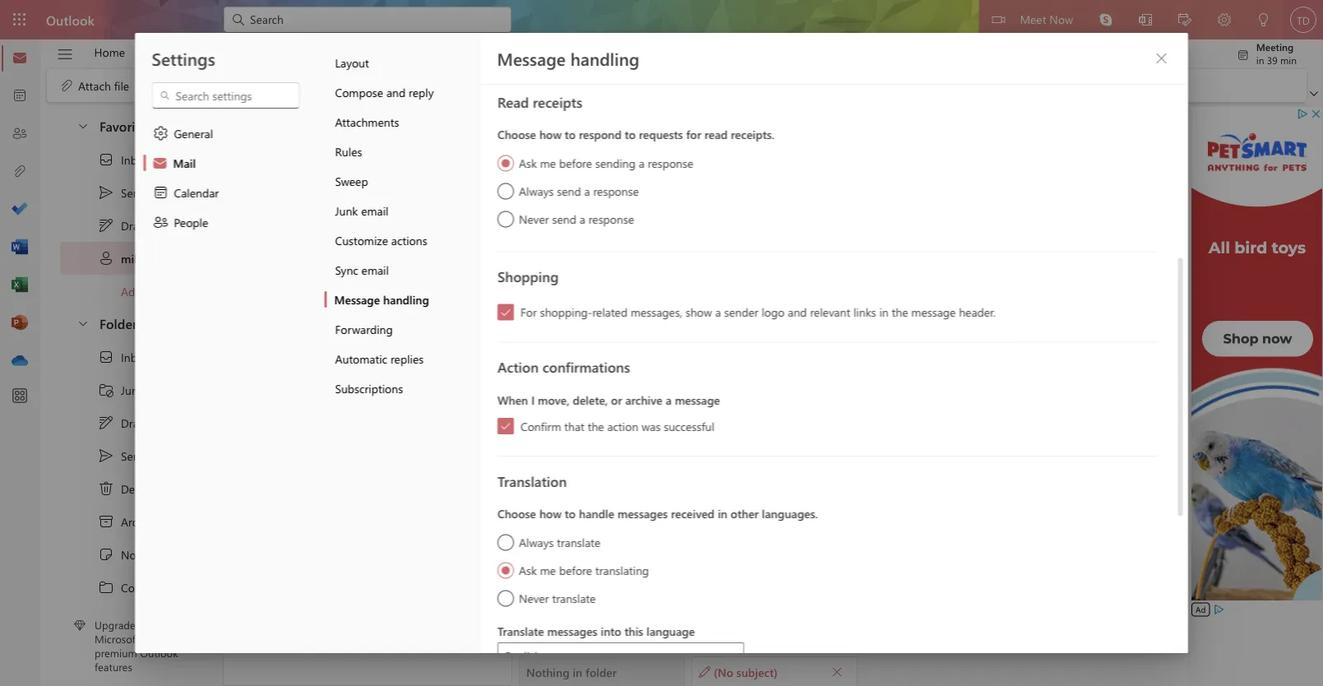 Task type: vqa. For each thing, say whether or not it's contained in the screenshot.

yes



Task type: locate. For each thing, give the bounding box(es) containing it.
response for never send a response
[[588, 211, 634, 226]]

 down 
[[98, 415, 114, 431]]

 inside favorites tree
[[98, 184, 114, 201]]

2  tree item from the top
[[60, 341, 192, 373]]

0 vertical spatial how
[[539, 127, 561, 142]]

 button left folders
[[68, 308, 96, 338]]

add favorite tree item
[[60, 275, 192, 308]]

to left whom it
[[529, 251, 541, 267]]

2  from the top
[[98, 349, 114, 365]]

0 vertical spatial  button
[[68, 110, 96, 141]]

files image
[[12, 164, 28, 180]]

0 vertical spatial message
[[497, 47, 566, 70]]

2 ask from the top
[[519, 562, 537, 577]]

excel image
[[12, 277, 28, 294]]

 inside  meeting in 39 min
[[1237, 49, 1250, 62]]

 drafts down the "" tree item
[[98, 415, 151, 431]]

1 vertical spatial  tree item
[[60, 341, 192, 373]]

1 vertical spatial  button
[[826, 660, 849, 683]]

1 vertical spatial ask
[[519, 562, 537, 577]]

1 vertical spatial never
[[519, 590, 549, 605]]

handling
[[571, 47, 640, 70], [383, 292, 429, 307]]

message list section
[[224, 109, 608, 685]]

favorites tree
[[60, 104, 227, 308]]

0 horizontal spatial messages
[[547, 623, 597, 638]]

1  tree item from the top
[[60, 143, 192, 176]]

confirmations
[[542, 357, 630, 376]]

send email
[[312, 172, 368, 188]]

customize actions button
[[324, 225, 480, 255]]

mike@example.com down 2
[[121, 251, 227, 266]]

0 vertical spatial 
[[76, 119, 90, 132]]

1 horizontal spatial to
[[548, 168, 560, 183]]

0 vertical spatial message handling
[[497, 47, 640, 70]]

translate down ask me before translating
[[552, 590, 596, 605]]

2 never from the top
[[519, 590, 549, 605]]

general
[[174, 125, 213, 141]]

always up never send a response
[[519, 183, 553, 198]]

to do image
[[12, 202, 28, 218]]

 for shopping
[[500, 306, 511, 318]]

junk right 
[[121, 382, 144, 397]]

0 horizontal spatial 
[[153, 184, 169, 201]]

never down to button
[[519, 211, 549, 226]]

drafts left  in the top left of the page
[[121, 218, 151, 233]]

a down always send a response
[[579, 211, 585, 226]]

1  tree item from the top
[[60, 209, 192, 242]]


[[153, 214, 169, 230]]

drafts up  sent items
[[121, 415, 151, 430]]

 up 
[[98, 349, 114, 365]]

1  from the top
[[98, 217, 114, 234]]

1 vertical spatial 
[[76, 316, 90, 329]]

 for  sent items
[[98, 447, 114, 464]]

more apps image
[[12, 388, 28, 405]]

before up always send a response
[[559, 155, 592, 170]]

how inside translation element
[[539, 506, 561, 521]]

bullet
[[562, 296, 594, 312]]

 button
[[1149, 45, 1175, 72], [826, 660, 849, 683]]

1 drafts from the top
[[121, 218, 151, 233]]

options button
[[500, 39, 565, 65]]

0 vertical spatial items
[[147, 185, 174, 200]]

1 vertical spatial 
[[98, 415, 114, 431]]

 up  in the top left of the page
[[153, 184, 169, 201]]

 inside settings tab list
[[153, 184, 169, 201]]

never inside choose how to handle messages received in other languages. option group
[[519, 590, 549, 605]]

subscriptions
[[335, 380, 403, 396]]

1 vertical spatial 1
[[172, 185, 177, 200]]

automatic
[[335, 351, 387, 366]]

mike@example.com inside  mike@example.com
[[121, 251, 227, 266]]

0 vertical spatial inbox
[[121, 152, 149, 167]]

 up 
[[98, 184, 114, 201]]

items up  deleted items
[[147, 448, 174, 463]]

1 vertical spatial how
[[539, 506, 561, 521]]

mike@example.com up 'sweep'
[[290, 129, 418, 148]]

0 vertical spatial  drafts
[[98, 217, 151, 234]]

to inside translation element
[[565, 506, 576, 521]]

 down the when
[[500, 420, 511, 432]]

choose down read
[[497, 127, 536, 142]]

the right links
[[892, 304, 908, 320]]

 button left favorites on the left top
[[68, 110, 96, 141]]

message handling up the receipts
[[497, 47, 640, 70]]

a right archive
[[665, 392, 671, 407]]

 tree item down 
[[60, 176, 192, 209]]

 tree item down  junk email
[[60, 406, 192, 439]]

0 vertical spatial outlook
[[46, 11, 95, 28]]

 for favorites
[[76, 119, 90, 132]]

 up the (no
[[726, 651, 736, 661]]

how up "always translate" on the left bottom
[[539, 506, 561, 521]]

points
[[597, 296, 633, 312]]

1 horizontal spatial message handling
[[497, 47, 640, 70]]

 sent items
[[98, 447, 174, 464]]

0 vertical spatial  tree item
[[60, 143, 192, 176]]

 tree item down  sent items 1
[[60, 209, 192, 242]]

email for send email
[[340, 172, 368, 188]]

 left favorites on the left top
[[76, 119, 90, 132]]

concern,
[[619, 251, 670, 267]]

0 vertical spatial never
[[519, 211, 549, 226]]

layout
[[335, 55, 369, 70]]

application
[[0, 0, 1323, 686]]

send for always
[[557, 183, 581, 198]]

items up  in the top left of the page
[[147, 185, 174, 200]]

0 vertical spatial ask
[[519, 155, 537, 170]]

 for  meeting in 39 min
[[1237, 49, 1250, 62]]

choose for choose how to respond to requests for read receipts.
[[497, 127, 536, 142]]

items right deleted
[[164, 481, 191, 496]]

 button inside folders tree item
[[68, 308, 96, 338]]

1 vertical spatial to
[[529, 251, 541, 267]]

response down sending
[[593, 183, 639, 198]]

message left the header.
[[911, 304, 956, 320]]

1 vertical spatial drafts
[[121, 415, 151, 430]]

insert
[[320, 44, 350, 60]]

1 horizontal spatial 
[[726, 651, 736, 661]]

 inside "include" group
[[392, 77, 408, 94]]

favorites
[[100, 117, 153, 134]]

me up the never translate on the bottom of the page
[[540, 562, 556, 577]]

1 vertical spatial 
[[832, 666, 843, 677]]

2  tree item from the top
[[60, 406, 192, 439]]

1 vertical spatial 
[[98, 447, 114, 464]]

0 horizontal spatial outlook
[[46, 11, 95, 28]]

in left folder
[[573, 664, 583, 679]]

1 horizontal spatial outlook
[[140, 645, 178, 660]]

0 vertical spatial me
[[540, 155, 556, 170]]

 tree item
[[60, 538, 192, 571]]

2 1 from the top
[[172, 185, 177, 200]]

to right upgrade at the bottom
[[138, 618, 148, 632]]

outlook right premium
[[140, 645, 178, 660]]

1 1 from the top
[[172, 152, 177, 167]]

0 vertical spatial response
[[648, 155, 693, 170]]

subject)
[[737, 664, 778, 679]]

tree
[[60, 341, 192, 686]]

received
[[671, 506, 714, 521]]

0 horizontal spatial to
[[529, 251, 541, 267]]

To text field
[[587, 167, 1110, 186]]

reply
[[409, 84, 434, 100]]

0 vertical spatial send
[[557, 183, 581, 198]]

ask inside choose how to respond to requests for read receipts. option group
[[519, 155, 537, 170]]

action confirmations element
[[497, 388, 1157, 434]]

2 sent from the top
[[121, 448, 143, 463]]

1 vertical spatial mike@example.com
[[290, 151, 377, 164]]

 inside folders tree item
[[76, 316, 90, 329]]

1 vertical spatial handling
[[383, 292, 429, 307]]

 mike@example.com
[[98, 250, 227, 267]]

 tree item up  junk email
[[60, 341, 192, 373]]

1 vertical spatial the
[[587, 418, 604, 433]]

ask up the never translate on the bottom of the page
[[519, 562, 537, 577]]

me inside choose how to respond to requests for read receipts. option group
[[540, 155, 556, 170]]

message up read receipts
[[497, 47, 566, 70]]

message handling tab panel
[[481, 33, 1188, 686]]

email inside send email button
[[340, 172, 368, 188]]


[[56, 46, 74, 63]]

sync email button
[[324, 255, 480, 285]]

0 vertical spatial 
[[392, 77, 408, 94]]

junk
[[335, 203, 358, 218], [121, 382, 144, 397]]

monthly
[[510, 265, 552, 280]]

settings
[[152, 47, 215, 70]]

0 vertical spatial messages
[[617, 506, 668, 521]]

 inbox up the "" tree item
[[98, 349, 149, 365]]

1 vertical spatial items
[[147, 448, 174, 463]]

and left reply
[[387, 84, 406, 100]]

ask up always send a response
[[519, 155, 537, 170]]

 inside message handling tab panel
[[1155, 52, 1168, 65]]

this
[[624, 623, 643, 638]]

 left the 39
[[1237, 49, 1250, 62]]

1 inbox from the top
[[121, 152, 149, 167]]

header.
[[959, 304, 996, 320]]

settings heading
[[152, 47, 215, 70]]

 tree item for 
[[60, 143, 192, 176]]

1 vertical spatial messages
[[547, 623, 597, 638]]

translate for never translate
[[552, 590, 596, 605]]

always inside choose how to handle messages received in other languages. option group
[[519, 534, 553, 549]]

0 vertical spatial always
[[519, 183, 553, 198]]

never send a response
[[519, 211, 634, 226]]

128gb
[[427, 265, 461, 280]]

outlook up 
[[46, 11, 95, 28]]

2  drafts from the top
[[98, 415, 151, 431]]

 tree item
[[60, 472, 192, 505]]

 button
[[68, 110, 96, 141], [68, 308, 96, 338]]

email
[[340, 172, 368, 188], [361, 203, 389, 218], [362, 262, 389, 277]]

0 vertical spatial 
[[98, 217, 114, 234]]

ask
[[519, 155, 537, 170], [519, 562, 537, 577]]

mike@example.com for 
[[121, 251, 227, 266]]

the inside action confirmations element
[[587, 418, 604, 433]]

when i move, delete, or archive a message
[[497, 392, 720, 407]]

1 before from the top
[[559, 155, 592, 170]]

1  from the top
[[76, 119, 90, 132]]

1
[[172, 152, 177, 167], [172, 185, 177, 200]]

how
[[539, 127, 561, 142], [539, 506, 561, 521]]

1 vertical spatial 
[[98, 349, 114, 365]]

2 vertical spatial items
[[164, 481, 191, 496]]

0 vertical spatial 
[[1237, 49, 1250, 62]]

 tree item for 
[[60, 341, 192, 373]]

email down rules
[[340, 172, 368, 188]]

attachments
[[335, 114, 399, 129]]

never inside choose how to respond to requests for read receipts. option group
[[519, 211, 549, 226]]

1 me from the top
[[540, 155, 556, 170]]

0 vertical spatial the
[[892, 304, 908, 320]]

message up successful
[[675, 392, 720, 407]]

 for  sent items 1
[[98, 184, 114, 201]]

 left reply
[[392, 77, 408, 94]]

0 vertical spatial email
[[340, 172, 368, 188]]

 inside button
[[726, 651, 736, 661]]


[[98, 579, 114, 596]]

1  from the top
[[98, 184, 114, 201]]

always inside choose how to respond to requests for read receipts. option group
[[519, 183, 553, 198]]

0 vertical spatial  inbox
[[98, 151, 149, 168]]

handling down blue
[[383, 292, 429, 307]]

translation element
[[497, 502, 1157, 686]]

 left folders
[[76, 316, 90, 329]]

 inbox inside favorites tree
[[98, 151, 149, 168]]

how for translate
[[539, 506, 561, 521]]

before for translating
[[559, 562, 592, 577]]

2 vertical spatial email
[[362, 262, 389, 277]]

to inside button
[[548, 168, 560, 183]]

1 choose from the top
[[497, 127, 536, 142]]

mike@example.com inside mike@example.com mike@example.com
[[290, 151, 377, 164]]

message down iphone
[[334, 292, 380, 307]]

2  from the top
[[76, 316, 90, 329]]

choose
[[497, 127, 536, 142], [497, 506, 536, 521]]

whom it
[[544, 251, 589, 267]]

to right respond
[[625, 127, 636, 142]]

1 right 
[[172, 152, 177, 167]]

to
[[565, 127, 576, 142], [625, 127, 636, 142], [565, 506, 576, 521], [138, 618, 148, 632]]

settings tab list
[[135, 33, 316, 653]]

respond
[[579, 127, 621, 142]]

Translate messages into this language text field
[[505, 642, 718, 669]]

2 me from the top
[[540, 562, 556, 577]]

messages down the never translate on the bottom of the page
[[547, 623, 597, 638]]

message handling inside tab panel
[[497, 47, 640, 70]]

items inside  deleted items
[[164, 481, 191, 496]]

dialog containing settings
[[0, 0, 1323, 686]]

calendar image
[[12, 88, 28, 104]]

 tree item for 
[[60, 209, 192, 242]]

mike@example.com button
[[290, 129, 418, 151]]

compose
[[335, 84, 383, 100]]

nothing in folder
[[526, 664, 617, 679]]

links
[[853, 304, 876, 320]]

choose how to handle messages received in other languages.
[[497, 506, 818, 521]]

never
[[519, 211, 549, 226], [519, 590, 549, 605]]

 inside action confirmations element
[[500, 420, 511, 432]]

1 vertical spatial outlook
[[140, 645, 178, 660]]

2 vertical spatial response
[[588, 211, 634, 226]]

1 ask from the top
[[519, 155, 537, 170]]

0 vertical spatial drafts
[[121, 218, 151, 233]]

0 horizontal spatial the
[[587, 418, 604, 433]]

1 always from the top
[[519, 183, 553, 198]]

Add a subject text field
[[519, 204, 1047, 230]]

0 vertical spatial 
[[98, 184, 114, 201]]

1 vertical spatial always
[[519, 534, 553, 549]]

1 vertical spatial 
[[153, 184, 169, 201]]

1 vertical spatial  drafts
[[98, 415, 151, 431]]

 tree item inside favorites tree
[[60, 209, 192, 242]]

1 vertical spatial before
[[559, 562, 592, 577]]

1 vertical spatial junk
[[121, 382, 144, 397]]

response for always send a response
[[593, 183, 639, 198]]

ask for ask me before sending a response
[[519, 155, 537, 170]]

2 choose from the top
[[497, 506, 536, 521]]

and right logo at the top right
[[788, 304, 807, 320]]

junk down 'sweep'
[[335, 203, 358, 218]]

 archive
[[98, 513, 158, 530]]

or
[[611, 392, 622, 407]]

and inside compose and reply button
[[387, 84, 406, 100]]

0 horizontal spatial message
[[334, 292, 380, 307]]

 for folders
[[76, 316, 90, 329]]

choose inside translation element
[[497, 506, 536, 521]]

response down the requests
[[648, 155, 693, 170]]

translate up ask me before translating
[[557, 534, 600, 549]]

 tree item
[[60, 176, 192, 209], [60, 439, 192, 472]]

1 horizontal spatial -
[[420, 265, 424, 280]]

0 horizontal spatial and
[[387, 84, 406, 100]]

0 vertical spatial choose
[[497, 127, 536, 142]]

always up ask me before translating
[[519, 534, 553, 549]]

0 horizontal spatial message
[[675, 392, 720, 407]]

1 vertical spatial me
[[540, 562, 556, 577]]

0 vertical spatial 
[[500, 306, 511, 318]]

folders tree item
[[60, 308, 192, 341]]


[[500, 306, 511, 318], [500, 420, 511, 432]]

action
[[497, 357, 538, 376]]

outlook inside banner
[[46, 11, 95, 28]]

people image
[[12, 126, 28, 142]]

 drafts down  sent items 1
[[98, 217, 151, 234]]

inbox up  junk email
[[121, 349, 149, 365]]

2 how from the top
[[539, 506, 561, 521]]

messages
[[617, 506, 668, 521], [547, 623, 597, 638]]

now
[[1050, 11, 1073, 26]]

to left handle
[[565, 506, 576, 521]]

0 vertical spatial junk
[[335, 203, 358, 218]]

never up "translate"
[[519, 590, 549, 605]]

format
[[375, 44, 411, 60]]

me inside choose how to handle messages received in other languages. option group
[[540, 562, 556, 577]]

0 vertical spatial before
[[559, 155, 592, 170]]

in left the 39
[[1257, 53, 1265, 66]]

inbox left 
[[121, 152, 149, 167]]

text
[[415, 44, 434, 60]]

message inside action confirmations element
[[675, 392, 720, 407]]

email right the sync
[[362, 262, 389, 277]]

1  drafts from the top
[[98, 217, 151, 234]]

0 vertical spatial 1
[[172, 152, 177, 167]]

0 horizontal spatial -
[[387, 265, 391, 280]]

0 vertical spatial handling
[[571, 47, 640, 70]]

in inside  meeting in 39 min
[[1257, 53, 1265, 66]]

1 horizontal spatial message
[[911, 304, 956, 320]]

response up may
[[588, 211, 634, 226]]

bullet points button
[[562, 296, 633, 328]]

tab list
[[81, 39, 565, 65]]

1 vertical spatial response
[[593, 183, 639, 198]]

min
[[1281, 53, 1297, 66]]

to for to whom it may concern,
[[529, 251, 541, 267]]

document containing settings
[[0, 0, 1323, 686]]

1  from the top
[[98, 151, 114, 168]]

 tree item down favorites on the left top
[[60, 143, 192, 176]]

before down "always translate" on the left bottom
[[559, 562, 592, 577]]

 inbox down favorites tree item
[[98, 151, 149, 168]]

 button for favorites
[[68, 110, 96, 141]]

always translate
[[519, 534, 600, 549]]

1  inbox from the top
[[98, 151, 149, 168]]

0 vertical spatial 
[[98, 151, 114, 168]]

handling up the receipts
[[571, 47, 640, 70]]

in right links
[[879, 304, 889, 320]]

email inside junk email button
[[361, 203, 389, 218]]

0 horizontal spatial  button
[[826, 660, 849, 683]]

the right that
[[587, 418, 604, 433]]

ad
[[1196, 604, 1206, 615]]

 for 
[[153, 184, 169, 201]]

2  from the top
[[98, 447, 114, 464]]

sent inside  sent items
[[121, 448, 143, 463]]

to inside text field
[[529, 251, 541, 267]]

items inside  sent items
[[147, 448, 174, 463]]

 inside favorites tree item
[[76, 119, 90, 132]]

 tree item up deleted
[[60, 439, 192, 472]]

1 vertical spatial 
[[726, 651, 736, 661]]

2 drafts from the top
[[121, 415, 151, 430]]

mike@example.com up send email button
[[290, 151, 377, 164]]

language
[[646, 623, 695, 638]]

2  from the top
[[500, 420, 511, 432]]

1 horizontal spatial the
[[892, 304, 908, 320]]

 tree item
[[60, 143, 192, 176], [60, 341, 192, 373]]

choose down translation
[[497, 506, 536, 521]]

 up 
[[98, 217, 114, 234]]

1 vertical spatial message
[[675, 392, 720, 407]]

 for 
[[726, 651, 736, 661]]

1 sent from the top
[[121, 185, 143, 200]]

 notes
[[98, 546, 151, 563]]

to up never send a response
[[548, 168, 560, 183]]

1  from the top
[[500, 306, 511, 318]]

send up never send a response
[[557, 183, 581, 198]]

send down always send a response
[[552, 211, 576, 226]]

1 vertical spatial and
[[788, 304, 807, 320]]

 inside reading pane main content
[[832, 666, 843, 677]]

1 inside  tree item
[[172, 152, 177, 167]]

handling inside message handling tab panel
[[571, 47, 640, 70]]

before inside choose how to handle messages received in other languages. option group
[[559, 562, 592, 577]]

1 vertical spatial message handling
[[334, 292, 429, 307]]

email up customize actions
[[361, 203, 389, 218]]

me up always send a response
[[540, 155, 556, 170]]

- right 12
[[387, 265, 391, 280]]

sent inside  sent items 1
[[121, 185, 143, 200]]

tree containing 
[[60, 341, 192, 686]]

1 vertical spatial message
[[334, 292, 380, 307]]

 left for
[[500, 306, 511, 318]]

1 vertical spatial  button
[[68, 308, 96, 338]]

Message body, press Alt+F10 to exit text field
[[529, 251, 1161, 480]]

1 horizontal spatial messages
[[617, 506, 668, 521]]

messages right handle
[[617, 506, 668, 521]]

document
[[0, 0, 1323, 686]]

in left other
[[718, 506, 727, 521]]

0 vertical spatial  tree item
[[60, 176, 192, 209]]

0 vertical spatial 
[[1155, 52, 1168, 65]]

before inside choose how to respond to requests for read receipts. option group
[[559, 155, 592, 170]]

- right blue
[[420, 265, 424, 280]]

2 before from the top
[[559, 562, 592, 577]]

0 horizontal spatial 
[[832, 666, 843, 677]]

upgrade to microsoft 365 with premium outlook features
[[95, 618, 182, 674]]

1 how from the top
[[539, 127, 561, 142]]

for shopping-related messages, show a sender logo and relevant links in the message header.
[[520, 304, 996, 320]]

automatic replies button
[[324, 344, 480, 373]]

1 horizontal spatial junk
[[335, 203, 358, 218]]

sent
[[121, 185, 143, 200], [121, 448, 143, 463]]

email inside sync email button
[[362, 262, 389, 277]]

message handling inside button
[[334, 292, 429, 307]]

2  button from the top
[[68, 308, 96, 338]]

me
[[540, 155, 556, 170], [540, 562, 556, 577]]

meeting
[[1257, 40, 1294, 53]]

 up 
[[98, 447, 114, 464]]

1 vertical spatial inbox
[[121, 349, 149, 365]]

2  from the top
[[98, 415, 114, 431]]

1 horizontal spatial 
[[1237, 49, 1250, 62]]

message handling
[[497, 47, 640, 70], [334, 292, 429, 307]]

1 vertical spatial choose
[[497, 506, 536, 521]]

 drafts inside favorites tree
[[98, 217, 151, 234]]

how down the receipts
[[539, 127, 561, 142]]

upgrade
[[95, 618, 136, 632]]

drafts inside favorites tree
[[121, 218, 151, 233]]

1 vertical spatial translate
[[552, 590, 596, 605]]

2 always from the top
[[519, 534, 553, 549]]

1 never from the top
[[519, 211, 549, 226]]

ask inside choose how to handle messages received in other languages. option group
[[519, 562, 537, 577]]

1 horizontal spatial handling
[[571, 47, 640, 70]]

 tree item
[[60, 505, 192, 538]]

sent for  sent items 1
[[121, 185, 143, 200]]


[[98, 184, 114, 201], [98, 447, 114, 464]]

dialog
[[0, 0, 1323, 686]]

compose and reply button
[[324, 77, 480, 107]]

microsoft
[[95, 632, 139, 646]]

1  button from the top
[[68, 110, 96, 141]]

0 horizontal spatial message handling
[[334, 292, 429, 307]]

0 vertical spatial translate
[[557, 534, 600, 549]]

 down favorites tree item
[[98, 151, 114, 168]]

1 - from the left
[[387, 265, 391, 280]]

2 - from the left
[[420, 265, 424, 280]]

 inside favorites tree
[[98, 151, 114, 168]]

to inside upgrade to microsoft 365 with premium outlook features
[[138, 618, 148, 632]]

1 down mail
[[172, 185, 177, 200]]

translate for always translate
[[557, 534, 600, 549]]

translation
[[497, 471, 567, 490]]

 for left  button
[[832, 666, 843, 677]]

 button inside favorites tree item
[[68, 110, 96, 141]]

0 vertical spatial mike@example.com
[[290, 129, 418, 148]]

1 horizontal spatial 
[[1155, 52, 1168, 65]]

 tree item
[[60, 571, 192, 604]]

ask me before translating
[[519, 562, 649, 577]]

message handling heading
[[497, 47, 640, 70]]

never for never translate
[[519, 590, 549, 605]]

 tree item
[[60, 209, 192, 242], [60, 406, 192, 439]]

(no
[[714, 664, 734, 679]]

message handling down 12
[[334, 292, 429, 307]]



Task type: describe. For each thing, give the bounding box(es) containing it.
 tree item for 
[[60, 406, 192, 439]]

to for to
[[548, 168, 560, 183]]

always for always translate
[[519, 534, 553, 549]]

include group
[[50, 69, 521, 102]]


[[98, 250, 114, 267]]

mail image
[[12, 50, 28, 67]]

messages inside option group
[[617, 506, 668, 521]]

sweep button
[[324, 166, 480, 196]]

mike@example.com for mike@example.com
[[290, 151, 377, 164]]

receipts.
[[731, 127, 774, 142]]

onedrive image
[[12, 353, 28, 369]]

move,
[[538, 392, 569, 407]]

test
[[529, 406, 558, 422]]

 for  emoji
[[392, 77, 408, 94]]

2  tree item from the top
[[60, 439, 192, 472]]

before for sending
[[559, 155, 592, 170]]

 tree item
[[60, 242, 227, 275]]

(with
[[464, 265, 491, 280]]

requests
[[639, 127, 683, 142]]

home button
[[82, 39, 137, 65]]

into
[[600, 623, 621, 638]]

email for junk email
[[361, 203, 389, 218]]

format text
[[375, 44, 434, 60]]


[[98, 382, 114, 398]]

how for me
[[539, 127, 561, 142]]

and inside message handling tab panel
[[788, 304, 807, 320]]

outlook inside upgrade to microsoft 365 with premium outlook features
[[140, 645, 178, 660]]

 junk email
[[98, 382, 174, 398]]

sender
[[724, 304, 758, 320]]

deleted
[[121, 481, 160, 496]]

confirm
[[520, 418, 561, 433]]

payments)
[[555, 265, 608, 280]]

drafts inside tree
[[121, 415, 151, 430]]

a right sending
[[639, 155, 644, 170]]

action
[[607, 418, 638, 433]]

application containing settings
[[0, 0, 1323, 686]]

items for 
[[164, 481, 191, 496]]


[[98, 480, 114, 497]]

favorites tree item
[[60, 110, 192, 143]]

sweep
[[335, 173, 368, 188]]

in inside nothing in folder button
[[573, 664, 583, 679]]

left-rail-appbar navigation
[[3, 39, 36, 380]]

0 vertical spatial  button
[[1149, 45, 1175, 72]]

layout button
[[324, 48, 480, 77]]

translate messages into this language
[[497, 623, 695, 638]]

folder
[[586, 664, 617, 679]]

powerpoint image
[[12, 315, 28, 331]]

me for ask me before sending a response
[[540, 155, 556, 170]]

2 inbox from the top
[[121, 349, 149, 365]]

options
[[512, 44, 552, 60]]

handling inside message handling button
[[383, 292, 429, 307]]

email for sync email
[[362, 262, 389, 277]]

me for ask me before translating
[[540, 562, 556, 577]]

sent for  sent items
[[121, 448, 143, 463]]

choose how to handle messages received in other languages. option group
[[497, 502, 1157, 609]]

button
[[562, 312, 599, 328]]

choose how to respond to requests for read receipts. option group
[[497, 123, 1157, 230]]


[[98, 546, 114, 563]]

 tree item
[[60, 373, 192, 406]]

choose how to respond to requests for read receipts.
[[497, 127, 774, 142]]

ask me before sending a response
[[519, 155, 693, 170]]

reading pane main content
[[512, 103, 1188, 686]]

message inside tab panel
[[497, 47, 566, 70]]

successful
[[664, 418, 714, 433]]

junk inside button
[[335, 203, 358, 218]]

may
[[592, 251, 616, 267]]

help button
[[188, 39, 237, 65]]

0 vertical spatial message
[[911, 304, 956, 320]]

2
[[171, 218, 177, 233]]

tab list containing home
[[81, 39, 565, 65]]

tree inside application
[[60, 341, 192, 686]]

outlook banner
[[0, 0, 1323, 39]]

junk inside  junk email
[[121, 382, 144, 397]]

customize actions
[[335, 232, 427, 248]]

1  tree item from the top
[[60, 176, 192, 209]]

pictures
[[334, 78, 374, 93]]

related
[[592, 304, 627, 320]]

to whom it may concern,
[[529, 251, 670, 267]]

draw
[[460, 44, 486, 60]]

other
[[730, 506, 759, 521]]

apple iphone 12 - blue - 128gb (with 24 monthly payments)
[[300, 265, 608, 280]]

a up never send a response
[[584, 183, 590, 198]]

send email button
[[283, 169, 375, 192]]

 sent items 1
[[98, 184, 177, 201]]

forwarding
[[335, 321, 393, 336]]

to left respond
[[565, 127, 576, 142]]


[[159, 90, 171, 101]]

 emoji
[[392, 77, 439, 94]]

actions
[[391, 232, 427, 248]]

format text button
[[363, 39, 446, 65]]

items for 
[[147, 448, 174, 463]]

add favorite
[[121, 284, 183, 299]]

when
[[497, 392, 528, 407]]

 for when i move, delete, or archive a message
[[500, 420, 511, 432]]

blue
[[395, 265, 417, 280]]

in inside choose how to handle messages received in other languages. option group
[[718, 506, 727, 521]]

Search settings search field
[[171, 87, 283, 104]]

folders
[[100, 314, 143, 332]]

set your advertising preferences image
[[1213, 603, 1226, 616]]

attachments button
[[324, 107, 480, 137]]

 inside favorites tree
[[98, 217, 114, 234]]

view
[[151, 44, 175, 60]]

customize
[[335, 232, 388, 248]]

home
[[94, 44, 125, 60]]

pictures button
[[306, 72, 383, 99]]

languages.
[[762, 506, 818, 521]]

always for always send a response
[[519, 183, 553, 198]]

rules button
[[324, 137, 480, 166]]

translate
[[497, 623, 544, 638]]

shopping-
[[540, 304, 592, 320]]

2  inbox from the top
[[98, 349, 149, 365]]

for
[[686, 127, 701, 142]]

 (no subject)
[[699, 664, 778, 679]]

a right show
[[715, 304, 721, 320]]

outlook link
[[46, 0, 95, 39]]

ask for ask me before translating
[[519, 562, 537, 577]]

inbox inside favorites tree
[[121, 152, 149, 167]]

choose for choose how to handle messages received in other languages.
[[497, 506, 536, 521]]

archive
[[625, 392, 662, 407]]

mike@example.com mike@example.com
[[290, 129, 418, 164]]

 button
[[49, 40, 81, 68]]

message inside button
[[334, 292, 380, 307]]

items inside  sent items 1
[[147, 185, 174, 200]]

never for never send a response
[[519, 211, 549, 226]]

with
[[162, 632, 182, 646]]

 for the topmost  button
[[1155, 52, 1168, 65]]

sending
[[595, 155, 635, 170]]

nothing
[[526, 664, 570, 679]]

action confirmations
[[497, 357, 630, 376]]

premium features image
[[74, 620, 86, 631]]

send for never
[[552, 211, 576, 226]]

24
[[494, 265, 507, 280]]

notes
[[121, 547, 151, 562]]

message handling button
[[324, 285, 480, 314]]

 button for folders
[[68, 308, 96, 338]]

1 inside  sent items 1
[[172, 185, 177, 200]]

39
[[1267, 53, 1278, 66]]

apple
[[300, 265, 330, 280]]

features
[[95, 659, 132, 674]]


[[98, 513, 114, 530]]

forwarding button
[[324, 314, 480, 344]]

word image
[[12, 239, 28, 256]]

calendar
[[174, 185, 219, 200]]



